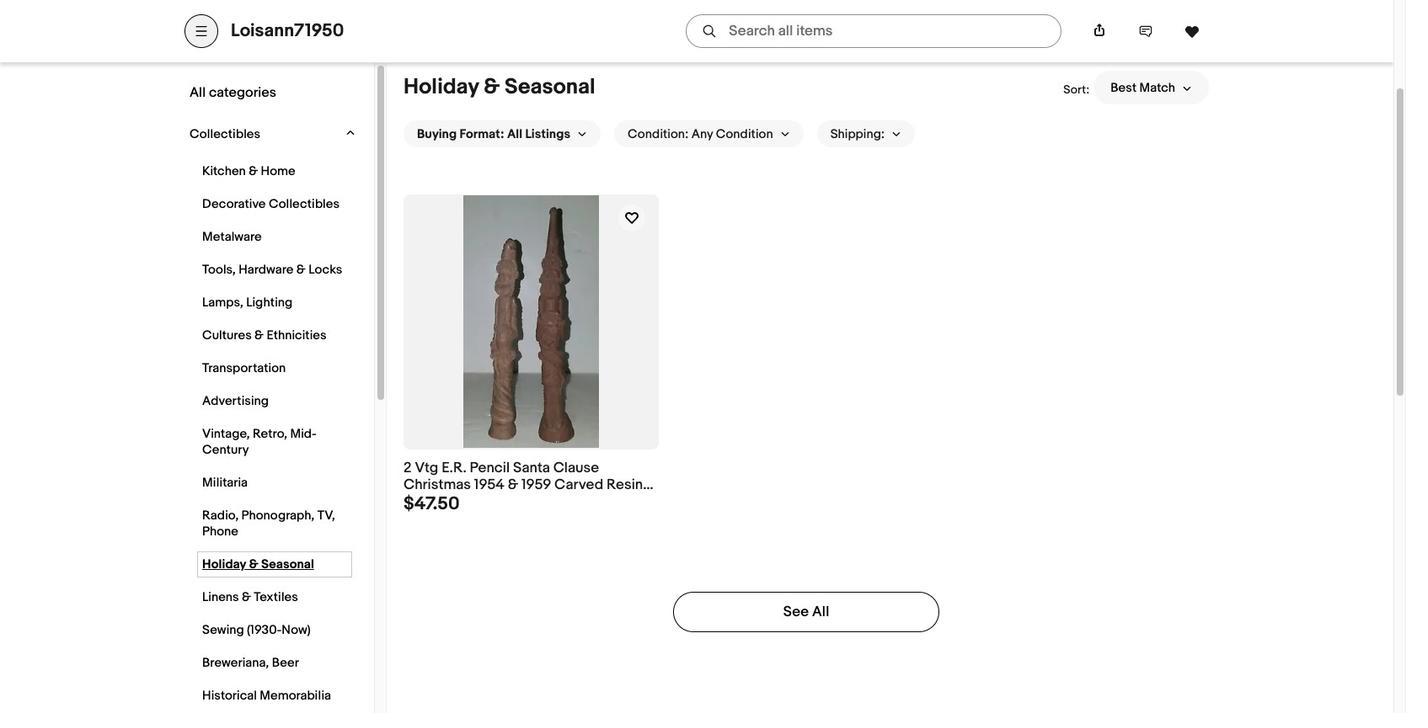 Task type: vqa. For each thing, say whether or not it's contained in the screenshot.
Mattress's Off
no



Task type: describe. For each thing, give the bounding box(es) containing it.
condition:
[[628, 126, 689, 142]]

vtg
[[415, 460, 438, 477]]

see all link
[[674, 593, 939, 633]]

2 vtg e.r. pencil santa clause christmas 1954 & 1959 carved resin wood unknown : quick view image
[[463, 196, 599, 449]]

wood
[[404, 495, 443, 512]]

historical
[[202, 688, 257, 704]]

format:
[[460, 126, 504, 142]]

breweriana, beer link
[[198, 651, 351, 676]]

& inside 'link'
[[296, 262, 306, 278]]

phone
[[202, 524, 238, 540]]

see
[[783, 604, 809, 621]]

kitchen
[[202, 163, 246, 179]]

home
[[261, 163, 296, 179]]

2
[[404, 460, 412, 477]]

decorative collectibles link
[[198, 192, 351, 217]]

1 horizontal spatial seasonal
[[505, 74, 595, 100]]

transportation
[[202, 361, 286, 377]]

condition: any condition button
[[614, 121, 804, 147]]

best match
[[1111, 80, 1176, 96]]

buying format: all listings
[[417, 126, 571, 142]]

see all
[[783, 604, 829, 621]]

sort:
[[1064, 82, 1090, 96]]

loisann71950
[[231, 20, 344, 42]]

categories
[[232, 20, 296, 36]]

all categories
[[190, 84, 276, 101]]

(1930-
[[247, 623, 282, 639]]

categories button
[[185, 11, 322, 45]]

cultures & ethnicities
[[202, 328, 327, 344]]

& up buying format: all listings
[[484, 74, 500, 100]]

holiday & seasonal inside holiday & seasonal link
[[202, 557, 314, 573]]

historical memorabilia link
[[198, 684, 351, 709]]

vintage, retro, mid- century link
[[198, 422, 351, 463]]

textiles
[[254, 590, 298, 606]]

lamps, lighting link
[[198, 291, 351, 315]]

pencil
[[470, 460, 510, 477]]

& inside 2 vtg e.r. pencil santa clause christmas 1954 & 1959 carved resin wood unknown
[[508, 477, 518, 494]]

0 vertical spatial all
[[190, 84, 206, 101]]

sewing (1930-now)
[[202, 623, 311, 639]]

breweriana, beer
[[202, 656, 299, 672]]

condition: any condition
[[628, 126, 773, 142]]

radio,
[[202, 508, 239, 524]]

categories
[[209, 84, 276, 101]]

lamps, lighting
[[202, 295, 293, 311]]

condition
[[716, 126, 773, 142]]

holiday & seasonal tab panel
[[185, 57, 1209, 714]]

shipping: button
[[817, 121, 915, 147]]

lamps,
[[202, 295, 243, 311]]

linens & textiles
[[202, 590, 298, 606]]

& right "linens"
[[242, 590, 251, 606]]

century
[[202, 442, 249, 458]]

decorative
[[202, 196, 266, 212]]

linens
[[202, 590, 239, 606]]

2 horizontal spatial all
[[812, 604, 829, 621]]

linens & textiles link
[[198, 586, 351, 610]]

carved
[[555, 477, 603, 494]]

tools, hardware & locks
[[202, 262, 342, 278]]

decorative collectibles
[[202, 196, 340, 212]]

militaria
[[202, 475, 248, 491]]

holiday & seasonal link
[[198, 553, 351, 577]]

1 horizontal spatial collectibles
[[269, 196, 340, 212]]

vintage, retro, mid- century
[[202, 426, 317, 458]]

transportation link
[[198, 356, 351, 381]]



Task type: locate. For each thing, give the bounding box(es) containing it.
0 vertical spatial collectibles
[[190, 126, 261, 142]]

radio, phonograph, tv, phone
[[202, 508, 335, 540]]

sewing (1930-now) link
[[198, 619, 351, 643]]

holiday up "linens"
[[202, 557, 246, 573]]

2 vtg e.r. pencil santa clause christmas 1954 & 1959 carved resin wood unknown
[[404, 460, 643, 512]]

sewing
[[202, 623, 244, 639]]

militaria link
[[198, 471, 351, 495]]

any
[[692, 126, 713, 142]]

beer
[[272, 656, 299, 672]]

phonograph,
[[241, 508, 315, 524]]

$47.50
[[404, 494, 460, 516]]

historical memorabilia
[[202, 688, 331, 704]]

tv,
[[317, 508, 335, 524]]

2 vtg e.r. pencil santa clause christmas 1954 & 1959 carved resin wood unknown button
[[404, 460, 659, 512]]

& left 1959 at the bottom of the page
[[508, 477, 518, 494]]

holiday & seasonal
[[404, 74, 595, 100], [202, 557, 314, 573]]

0 vertical spatial holiday
[[404, 74, 479, 100]]

advertising
[[202, 394, 269, 410]]

0 vertical spatial seasonal
[[505, 74, 595, 100]]

saved seller loisann71950 image
[[1185, 24, 1200, 39]]

0 horizontal spatial all
[[190, 84, 206, 101]]

best match button
[[1094, 71, 1209, 104]]

seasonal
[[505, 74, 595, 100], [261, 557, 314, 573]]

listings
[[525, 126, 571, 142]]

retro,
[[253, 426, 287, 442]]

collectibles link
[[185, 122, 339, 147]]

hardware
[[239, 262, 294, 278]]

1 vertical spatial holiday & seasonal
[[202, 557, 314, 573]]

e.r.
[[442, 460, 467, 477]]

memorabilia
[[260, 688, 331, 704]]

cultures
[[202, 328, 252, 344]]

1 horizontal spatial holiday
[[404, 74, 479, 100]]

& right cultures
[[255, 328, 264, 344]]

santa
[[513, 460, 550, 477]]

1 vertical spatial collectibles
[[269, 196, 340, 212]]

kitchen & home
[[202, 163, 296, 179]]

buying
[[417, 126, 457, 142]]

best
[[1111, 80, 1137, 96]]

1 vertical spatial holiday
[[202, 557, 246, 573]]

seasonal up textiles
[[261, 557, 314, 573]]

1 vertical spatial all
[[507, 126, 523, 142]]

metalware
[[202, 229, 262, 245]]

christmas
[[404, 477, 471, 494]]

1954
[[474, 477, 505, 494]]

loisann71950 link
[[231, 20, 344, 42]]

1 vertical spatial seasonal
[[261, 557, 314, 573]]

tab
[[349, 12, 378, 44]]

cultures & ethnicities link
[[198, 324, 351, 348]]

breweriana,
[[202, 656, 269, 672]]

collectibles down home
[[269, 196, 340, 212]]

tools,
[[202, 262, 236, 278]]

1959
[[522, 477, 551, 494]]

clause
[[553, 460, 599, 477]]

seasonal up listings at the left top of page
[[505, 74, 595, 100]]

all right the format:
[[507, 126, 523, 142]]

0 horizontal spatial seasonal
[[261, 557, 314, 573]]

seasonal inside holiday & seasonal link
[[261, 557, 314, 573]]

all inside 'popup button'
[[507, 126, 523, 142]]

& left home
[[249, 163, 258, 179]]

now)
[[282, 623, 311, 639]]

holiday & seasonal up the linens & textiles
[[202, 557, 314, 573]]

holiday up buying
[[404, 74, 479, 100]]

locks
[[309, 262, 342, 278]]

0 vertical spatial holiday & seasonal
[[404, 74, 595, 100]]

tab list
[[349, 12, 378, 44]]

match
[[1140, 80, 1176, 96]]

0 horizontal spatial holiday
[[202, 557, 246, 573]]

holiday & seasonal up buying format: all listings 'popup button'
[[404, 74, 595, 100]]

all right see
[[812, 604, 829, 621]]

all left categories
[[190, 84, 206, 101]]

collectibles up kitchen
[[190, 126, 261, 142]]

1 horizontal spatial all
[[507, 126, 523, 142]]

vintage,
[[202, 426, 250, 442]]

holiday
[[404, 74, 479, 100], [202, 557, 246, 573]]

1 horizontal spatial holiday & seasonal
[[404, 74, 595, 100]]

& up the linens & textiles
[[249, 557, 258, 573]]

mid-
[[290, 426, 317, 442]]

resin
[[607, 477, 643, 494]]

tools, hardware & locks link
[[198, 258, 351, 282]]

0 horizontal spatial holiday & seasonal
[[202, 557, 314, 573]]

metalware link
[[198, 225, 351, 249]]

& left locks
[[296, 262, 306, 278]]

all categories link
[[185, 80, 356, 105]]

&
[[484, 74, 500, 100], [249, 163, 258, 179], [296, 262, 306, 278], [255, 328, 264, 344], [508, 477, 518, 494], [249, 557, 258, 573], [242, 590, 251, 606]]

all
[[190, 84, 206, 101], [507, 126, 523, 142], [812, 604, 829, 621]]

unknown
[[446, 495, 506, 512]]

kitchen & home link
[[198, 159, 351, 184]]

Search all items field
[[686, 14, 1062, 48]]

2 vertical spatial all
[[812, 604, 829, 621]]

0 horizontal spatial collectibles
[[190, 126, 261, 142]]

ethnicities
[[267, 328, 327, 344]]

collectibles
[[190, 126, 261, 142], [269, 196, 340, 212]]

radio, phonograph, tv, phone link
[[198, 504, 351, 544]]

shipping:
[[831, 126, 885, 142]]

advertising link
[[198, 389, 351, 414]]

buying format: all listings button
[[404, 121, 601, 147]]

lighting
[[246, 295, 293, 311]]



